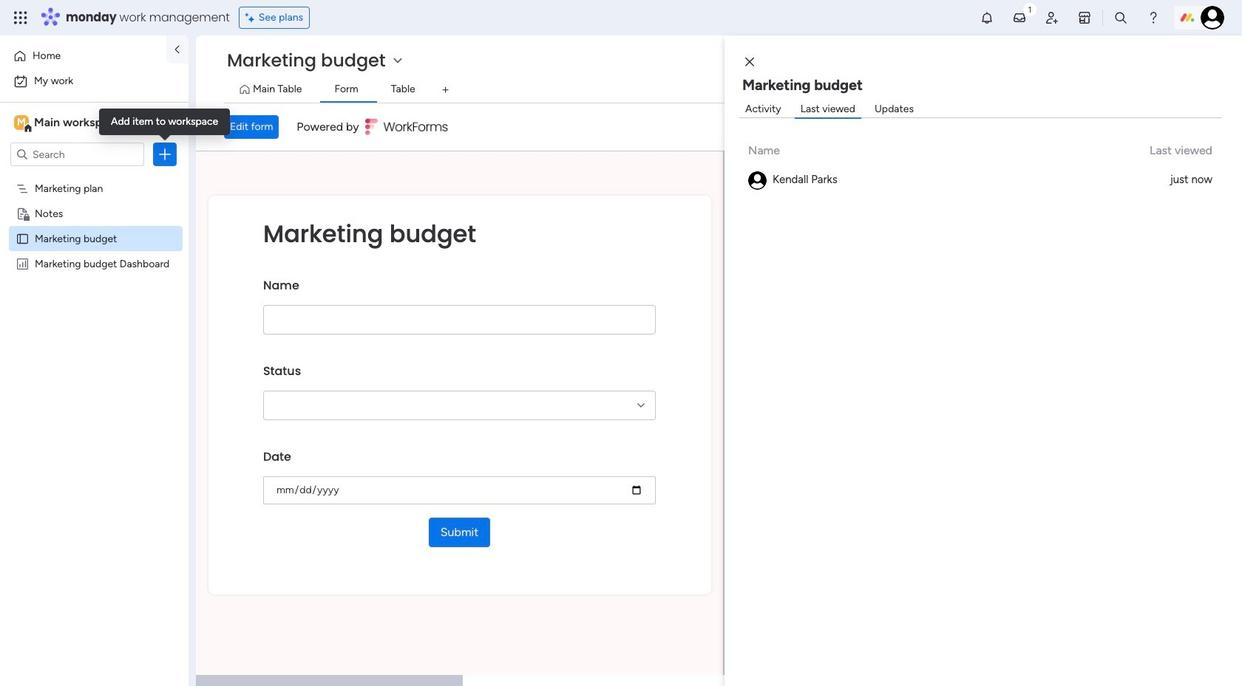 Task type: locate. For each thing, give the bounding box(es) containing it.
3 group from the top
[[263, 439, 656, 518]]

1 vertical spatial option
[[9, 70, 180, 93]]

name text field
[[263, 305, 656, 335]]

Choose a date date field
[[263, 477, 656, 505]]

add view image
[[443, 85, 449, 96]]

tab list
[[224, 78, 1220, 103]]

tab
[[434, 78, 457, 102]]

notifications image
[[980, 10, 995, 25]]

form form
[[196, 152, 723, 676]]

kendall parks image
[[1201, 6, 1225, 30]]

update feed image
[[1012, 10, 1027, 25]]

0 vertical spatial option
[[9, 44, 158, 68]]

public board image
[[16, 231, 30, 246]]

list box
[[0, 173, 189, 476]]

1 image
[[1023, 1, 1037, 17]]

option
[[9, 44, 158, 68], [9, 70, 180, 93], [0, 175, 189, 178]]

Search in workspace field
[[31, 146, 123, 163]]

group
[[263, 267, 656, 353], [263, 353, 656, 439], [263, 439, 656, 518]]

workspace image
[[14, 115, 29, 131]]



Task type: vqa. For each thing, say whether or not it's contained in the screenshot.
Private board icon at the top left of page
yes



Task type: describe. For each thing, give the bounding box(es) containing it.
help image
[[1146, 10, 1161, 25]]

close image
[[745, 57, 754, 68]]

options image
[[158, 147, 172, 162]]

select product image
[[13, 10, 28, 25]]

kendall parks image
[[748, 172, 767, 190]]

1 group from the top
[[263, 267, 656, 353]]

monday marketplace image
[[1077, 10, 1092, 25]]

private board image
[[16, 206, 30, 220]]

see plans image
[[245, 10, 259, 26]]

2 vertical spatial option
[[0, 175, 189, 178]]

search everything image
[[1114, 10, 1128, 25]]

workspace selection element
[[14, 114, 124, 133]]

2 group from the top
[[263, 353, 656, 439]]

public dashboard image
[[16, 257, 30, 271]]

workforms logo image
[[365, 115, 449, 139]]

invite members image
[[1045, 10, 1060, 25]]



